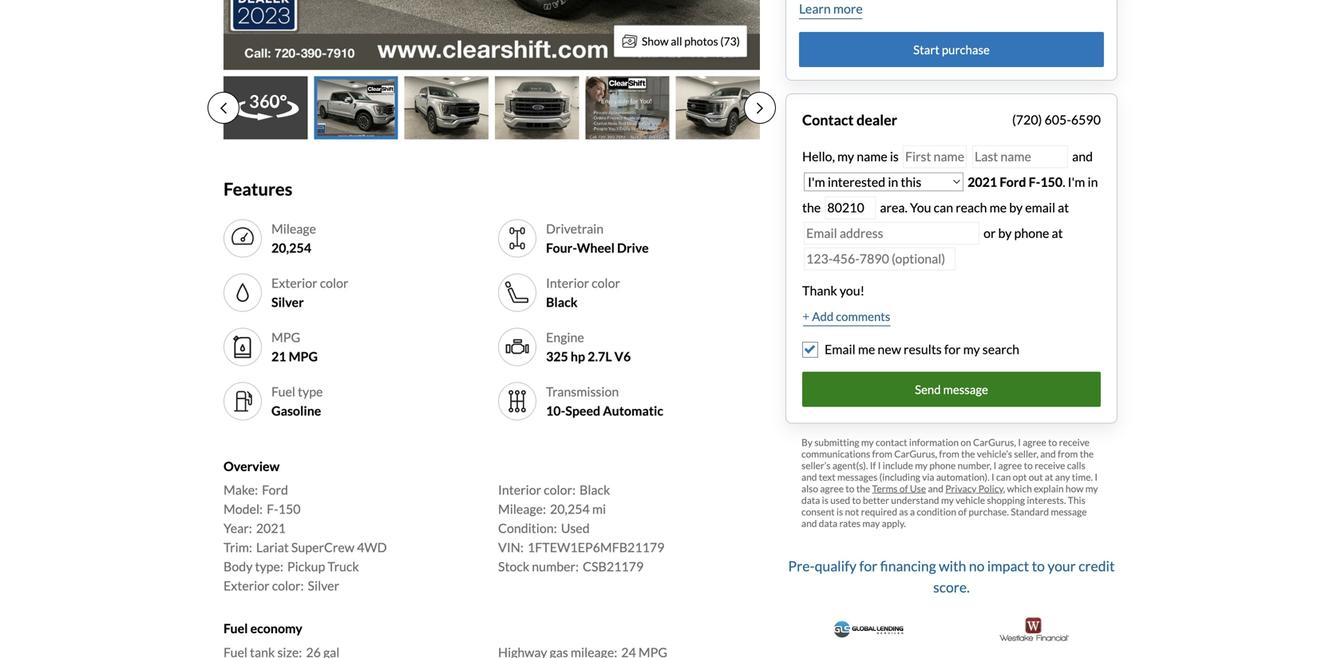 Task type: vqa. For each thing, say whether or not it's contained in the screenshot.


Task type: describe. For each thing, give the bounding box(es) containing it.
supercrew
[[291, 540, 355, 555]]

rates
[[840, 518, 861, 529]]

black for color:
[[580, 482, 610, 498]]

in
[[1088, 174, 1099, 190]]

terms of use and privacy policy
[[873, 483, 1004, 494]]

fuel for fuel economy
[[224, 621, 248, 636]]

body
[[224, 559, 253, 574]]

(720)
[[1013, 112, 1043, 127]]

f- inside make: ford model: f-150 year: 2021 trim: lariat supercrew 4wd body type: pickup truck exterior color: silver
[[267, 501, 278, 517]]

used
[[561, 520, 590, 536]]

to down agent(s). on the bottom right of the page
[[846, 483, 855, 494]]

seller's
[[802, 460, 831, 471]]

type:
[[255, 559, 283, 574]]

hello,
[[803, 149, 835, 164]]

policy
[[979, 483, 1004, 494]]

by submitting my contact information on cargurus, i agree to receive communications from cargurus, from the vehicle's seller, and from the seller's agent(s). if i include my phone number, i agree to receive calls and text messages (including via automation). i can opt out at any time. i also agree to the
[[802, 437, 1098, 494]]

fuel type image
[[230, 389, 256, 414]]

start
[[914, 42, 940, 57]]

0 vertical spatial agree
[[1023, 437, 1047, 448]]

qualify
[[815, 557, 857, 574]]

model:
[[224, 501, 263, 517]]

speed
[[566, 403, 601, 418]]

1 horizontal spatial 2021
[[968, 174, 998, 190]]

plus image
[[803, 313, 809, 321]]

overview
[[224, 458, 280, 474]]

drivetrain four-wheel drive
[[546, 221, 649, 256]]

mileage:
[[498, 501, 546, 517]]

at inside by submitting my contact information on cargurus, i agree to receive communications from cargurus, from the vehicle's seller, and from the seller's agent(s). if i include my phone number, i agree to receive calls and text messages (including via automation). i can opt out at any time. i also agree to the
[[1045, 471, 1054, 483]]

. i'm in the
[[803, 174, 1099, 215]]

color: inside make: ford model: f-150 year: 2021 trim: lariat supercrew 4wd body type: pickup truck exterior color: silver
[[272, 578, 304, 594]]

exterior inside exterior color silver
[[272, 275, 318, 291]]

to right seller,
[[1049, 437, 1058, 448]]

fuel type gasoline
[[272, 384, 323, 418]]

you
[[910, 200, 932, 215]]

2021 inside make: ford model: f-150 year: 2021 trim: lariat supercrew 4wd body type: pickup truck exterior color: silver
[[256, 520, 286, 536]]

(including
[[880, 471, 921, 483]]

calls
[[1068, 460, 1086, 471]]

information
[[910, 437, 959, 448]]

truck
[[328, 559, 359, 574]]

which
[[1008, 483, 1032, 494]]

i left ,
[[992, 471, 995, 483]]

Phone (optional) telephone field
[[804, 248, 956, 270]]

mileage
[[272, 221, 316, 236]]

transmission image
[[505, 389, 530, 414]]

email me new results for my search
[[825, 341, 1020, 357]]

area.
[[880, 200, 908, 215]]

and left text
[[802, 471, 817, 483]]

color for exterior color silver
[[320, 275, 349, 291]]

ford for model:
[[262, 482, 288, 498]]

messages
[[838, 471, 878, 483]]

my up the if
[[862, 437, 874, 448]]

number:
[[532, 559, 579, 574]]

next page image
[[757, 102, 763, 114]]

prev page image
[[220, 102, 227, 114]]

name
[[857, 149, 888, 164]]

lariat
[[256, 540, 289, 555]]

the inside . i'm in the
[[803, 200, 821, 215]]

phone inside by submitting my contact information on cargurus, i agree to receive communications from cargurus, from the vehicle's seller, and from the seller's agent(s). if i include my phone number, i agree to receive calls and text messages (including via automation). i can opt out at any time. i also agree to the
[[930, 460, 956, 471]]

1ftew1ep6mfb21179
[[528, 540, 665, 555]]

if
[[870, 460, 876, 471]]

contact
[[803, 111, 854, 128]]

can inside by submitting my contact information on cargurus, i agree to receive communications from cargurus, from the vehicle's seller, and from the seller's agent(s). if i include my phone number, i agree to receive calls and text messages (including via automation). i can opt out at any time. i also agree to the
[[997, 471, 1011, 483]]

condition:
[[498, 520, 557, 536]]

6590
[[1072, 112, 1101, 127]]

0 vertical spatial at
[[1058, 200, 1070, 215]]

to inside , which explain how my data is used to better understand my vehicle shopping interests. this consent is not required as a condition of purchase. standard message and data rates may apply.
[[853, 494, 861, 506]]

understand
[[892, 494, 940, 506]]

show
[[642, 34, 669, 48]]

learn
[[799, 1, 831, 16]]

0 vertical spatial can
[[934, 200, 954, 215]]

0 vertical spatial for
[[945, 341, 961, 357]]

my right "include"
[[915, 460, 928, 471]]

standard
[[1011, 506, 1050, 518]]

csb21179
[[583, 559, 644, 574]]

interior for interior color: black mileage: 20,254 mi condition: used vin: 1ftew1ep6mfb21179 stock number: csb21179
[[498, 482, 542, 498]]

any
[[1056, 471, 1071, 483]]

i right vehicle's
[[1018, 437, 1021, 448]]

view vehicle photo 3 image
[[405, 76, 489, 139]]

0 vertical spatial data
[[802, 494, 820, 506]]

my right how
[[1086, 483, 1099, 494]]

learn more
[[799, 1, 863, 16]]

reach
[[956, 200, 988, 215]]

my left the name
[[838, 149, 855, 164]]

(720) 605-6590
[[1013, 112, 1101, 127]]

2.7l
[[588, 349, 612, 364]]

1 vertical spatial me
[[858, 341, 876, 357]]

interior color image
[[505, 280, 530, 305]]

fuel for fuel type gasoline
[[272, 384, 295, 399]]

1 vertical spatial data
[[819, 518, 838, 529]]

0 vertical spatial me
[[990, 200, 1007, 215]]

view vehicle photo 2 image
[[314, 76, 398, 139]]

150 inside make: ford model: f-150 year: 2021 trim: lariat supercrew 4wd body type: pickup truck exterior color: silver
[[278, 501, 301, 517]]

0 vertical spatial by
[[1010, 200, 1023, 215]]

engine 325 hp 2.7l v6
[[546, 329, 631, 364]]

0 horizontal spatial cargurus,
[[895, 448, 938, 460]]

605-
[[1045, 112, 1072, 127]]

or by phone at
[[984, 225, 1063, 241]]

0 vertical spatial mpg
[[272, 329, 300, 345]]

year:
[[224, 520, 252, 536]]

contact dealer
[[803, 111, 898, 128]]

or
[[984, 225, 996, 241]]

color for interior color black
[[592, 275, 620, 291]]

drivetrain image
[[505, 226, 530, 251]]

by
[[802, 437, 813, 448]]

of inside , which explain how my data is used to better understand my vehicle shopping interests. this consent is not required as a condition of purchase. standard message and data rates may apply.
[[959, 506, 967, 518]]

21
[[272, 349, 286, 364]]

pre-qualify for financing with no impact to your credit score. button
[[786, 548, 1118, 658]]

dealer
[[857, 111, 898, 128]]

,
[[1004, 483, 1006, 494]]

transmission 10-speed automatic
[[546, 384, 664, 418]]

economy
[[250, 621, 303, 636]]

v6
[[615, 349, 631, 364]]

make:
[[224, 482, 258, 498]]

and right seller,
[[1041, 448, 1056, 460]]

silver inside exterior color silver
[[272, 294, 304, 310]]

credit
[[1079, 557, 1115, 574]]

privacy
[[946, 483, 977, 494]]

score.
[[934, 578, 970, 595]]

new
[[878, 341, 902, 357]]

privacy policy link
[[946, 483, 1004, 494]]

the up time.
[[1080, 448, 1094, 460]]

view vehicle photo 6 image
[[676, 76, 760, 139]]

the up automation).
[[962, 448, 976, 460]]

hp
[[571, 349, 585, 364]]

agent(s).
[[833, 460, 868, 471]]

First name field
[[903, 145, 967, 168]]

automation).
[[937, 471, 990, 483]]

engine image
[[505, 334, 530, 360]]



Task type: locate. For each thing, give the bounding box(es) containing it.
the left terms
[[857, 483, 871, 494]]

i
[[1018, 437, 1021, 448], [878, 460, 881, 471], [994, 460, 997, 471], [992, 471, 995, 483], [1095, 471, 1098, 483]]

out
[[1029, 471, 1043, 483]]

1 vertical spatial 150
[[278, 501, 301, 517]]

data down text
[[802, 494, 820, 506]]

text
[[819, 471, 836, 483]]

via
[[923, 471, 935, 483]]

mpg
[[272, 329, 300, 345], [289, 349, 318, 364]]

interior down four-
[[546, 275, 589, 291]]

and up i'm
[[1070, 149, 1093, 164]]

transmission
[[546, 384, 619, 399]]

by right or
[[999, 225, 1012, 241]]

1 vertical spatial exterior
[[224, 578, 270, 594]]

150 up lariat
[[278, 501, 301, 517]]

0 horizontal spatial 2021
[[256, 520, 286, 536]]

drivetrain
[[546, 221, 604, 236]]

f- up email
[[1029, 174, 1041, 190]]

can left opt
[[997, 471, 1011, 483]]

1 color from the left
[[320, 275, 349, 291]]

from
[[873, 448, 893, 460], [940, 448, 960, 460], [1058, 448, 1078, 460]]

me left new
[[858, 341, 876, 357]]

fuel left economy
[[224, 621, 248, 636]]

1 horizontal spatial fuel
[[272, 384, 295, 399]]

0 vertical spatial 2021
[[968, 174, 998, 190]]

0 horizontal spatial from
[[873, 448, 893, 460]]

exterior down mileage 20,254
[[272, 275, 318, 291]]

message inside send message button
[[944, 382, 989, 396]]

exterior down body
[[224, 578, 270, 594]]

at right out
[[1045, 471, 1054, 483]]

start purchase button
[[799, 32, 1105, 67]]

engine
[[546, 329, 584, 345]]

interior inside interior color black
[[546, 275, 589, 291]]

1 horizontal spatial agree
[[999, 460, 1022, 471]]

of down privacy
[[959, 506, 967, 518]]

can
[[934, 200, 954, 215], [997, 471, 1011, 483]]

0 vertical spatial color:
[[544, 482, 576, 498]]

to inside pre-qualify for financing with no impact to your credit score.
[[1032, 557, 1045, 574]]

1 vertical spatial for
[[860, 557, 878, 574]]

325
[[546, 349, 569, 364]]

2 vertical spatial at
[[1045, 471, 1054, 483]]

used
[[831, 494, 851, 506]]

and down also
[[802, 518, 817, 529]]

1 vertical spatial by
[[999, 225, 1012, 241]]

my
[[838, 149, 855, 164], [964, 341, 981, 357], [862, 437, 874, 448], [915, 460, 928, 471], [1086, 483, 1099, 494], [942, 494, 954, 506]]

contact
[[876, 437, 908, 448]]

for right results
[[945, 341, 961, 357]]

i right the if
[[878, 460, 881, 471]]

2 vertical spatial agree
[[820, 483, 844, 494]]

communications
[[802, 448, 871, 460]]

features
[[224, 178, 293, 199]]

0 horizontal spatial is
[[822, 494, 829, 506]]

for inside pre-qualify for financing with no impact to your credit score.
[[860, 557, 878, 574]]

silver down pickup
[[308, 578, 339, 594]]

1 horizontal spatial phone
[[1015, 225, 1050, 241]]

from up any on the right bottom
[[1058, 448, 1078, 460]]

0 horizontal spatial silver
[[272, 294, 304, 310]]

i right number,
[[994, 460, 997, 471]]

0 vertical spatial 20,254
[[272, 240, 311, 256]]

mpg up the 21 in the bottom of the page
[[272, 329, 300, 345]]

1 horizontal spatial me
[[990, 200, 1007, 215]]

area. you can reach me by email at
[[878, 200, 1070, 215]]

0 vertical spatial black
[[546, 294, 578, 310]]

1 horizontal spatial from
[[940, 448, 960, 460]]

0 horizontal spatial color:
[[272, 578, 304, 594]]

Zip code field
[[825, 197, 876, 219]]

data left "rates"
[[819, 518, 838, 529]]

receive up calls
[[1059, 437, 1090, 448]]

0 vertical spatial of
[[900, 483, 908, 494]]

terms
[[873, 483, 898, 494]]

no
[[969, 557, 985, 574]]

and inside , which explain how my data is used to better understand my vehicle shopping interests. this consent is not required as a condition of purchase. standard message and data rates may apply.
[[802, 518, 817, 529]]

1 horizontal spatial 20,254
[[550, 501, 590, 517]]

150
[[1041, 174, 1063, 190], [278, 501, 301, 517]]

cargurus, up via
[[895, 448, 938, 460]]

0 vertical spatial interior
[[546, 275, 589, 291]]

also
[[802, 483, 819, 494]]

of left use
[[900, 483, 908, 494]]

1 horizontal spatial interior
[[546, 275, 589, 291]]

fuel inside fuel type gasoline
[[272, 384, 295, 399]]

ford for f-
[[1000, 174, 1027, 190]]

0 vertical spatial exterior
[[272, 275, 318, 291]]

agree right also
[[820, 483, 844, 494]]

to up which
[[1024, 460, 1033, 471]]

0 horizontal spatial can
[[934, 200, 954, 215]]

1 vertical spatial color:
[[272, 578, 304, 594]]

Last name field
[[973, 145, 1069, 168]]

1 vertical spatial of
[[959, 506, 967, 518]]

at
[[1058, 200, 1070, 215], [1052, 225, 1063, 241], [1045, 471, 1054, 483]]

color inside exterior color silver
[[320, 275, 349, 291]]

is left not
[[837, 506, 844, 518]]

consent
[[802, 506, 835, 518]]

0 horizontal spatial f-
[[267, 501, 278, 517]]

color: inside "interior color: black mileage: 20,254 mi condition: used vin: 1ftew1ep6mfb21179 stock number: csb21179"
[[544, 482, 576, 498]]

0 vertical spatial silver
[[272, 294, 304, 310]]

1 vertical spatial message
[[1051, 506, 1087, 518]]

results
[[904, 341, 942, 357]]

from up (including
[[873, 448, 893, 460]]

a
[[910, 506, 915, 518]]

2 color from the left
[[592, 275, 620, 291]]

interior color: black mileage: 20,254 mi condition: used vin: 1ftew1ep6mfb21179 stock number: csb21179
[[498, 482, 665, 574]]

not
[[845, 506, 860, 518]]

is right the name
[[890, 149, 899, 164]]

1 vertical spatial black
[[580, 482, 610, 498]]

mpg right the 21 in the bottom of the page
[[289, 349, 318, 364]]

mpg 21 mpg
[[272, 329, 318, 364]]

2 horizontal spatial from
[[1058, 448, 1078, 460]]

2 from from the left
[[940, 448, 960, 460]]

1 horizontal spatial message
[[1051, 506, 1087, 518]]

i right time.
[[1095, 471, 1098, 483]]

1 horizontal spatial color:
[[544, 482, 576, 498]]

email
[[1026, 200, 1056, 215]]

2 horizontal spatial is
[[890, 149, 899, 164]]

message inside , which explain how my data is used to better understand my vehicle shopping interests. this consent is not required as a condition of purchase. standard message and data rates may apply.
[[1051, 506, 1087, 518]]

0 horizontal spatial me
[[858, 341, 876, 357]]

1 vertical spatial 20,254
[[550, 501, 590, 517]]

add
[[812, 309, 834, 324]]

2021 ford f-150
[[968, 174, 1063, 190]]

exterior color silver
[[272, 275, 349, 310]]

terms of use link
[[873, 483, 927, 494]]

2 horizontal spatial agree
[[1023, 437, 1047, 448]]

submitting
[[815, 437, 860, 448]]

mileage image
[[230, 226, 256, 251]]

phone up terms of use and privacy policy
[[930, 460, 956, 471]]

color
[[320, 275, 349, 291], [592, 275, 620, 291]]

0 horizontal spatial exterior
[[224, 578, 270, 594]]

black inside "interior color: black mileage: 20,254 mi condition: used vin: 1ftew1ep6mfb21179 stock number: csb21179"
[[580, 482, 610, 498]]

this
[[1068, 494, 1086, 506]]

receive
[[1059, 437, 1090, 448], [1035, 460, 1066, 471]]

the left zip code field
[[803, 200, 821, 215]]

1 vertical spatial silver
[[308, 578, 339, 594]]

20,254 down mileage
[[272, 240, 311, 256]]

send message
[[915, 382, 989, 396]]

color: up used
[[544, 482, 576, 498]]

1 vertical spatial at
[[1052, 225, 1063, 241]]

stock
[[498, 559, 530, 574]]

tab list
[[208, 76, 776, 139]]

0 vertical spatial message
[[944, 382, 989, 396]]

can right the you
[[934, 200, 954, 215]]

vehicle
[[956, 494, 986, 506]]

0 horizontal spatial black
[[546, 294, 578, 310]]

2021 up lariat
[[256, 520, 286, 536]]

me right 'reach'
[[990, 200, 1007, 215]]

and right use
[[928, 483, 944, 494]]

0 horizontal spatial 20,254
[[272, 240, 311, 256]]

1 horizontal spatial black
[[580, 482, 610, 498]]

0 horizontal spatial interior
[[498, 482, 542, 498]]

1 horizontal spatial exterior
[[272, 275, 318, 291]]

interior inside "interior color: black mileage: 20,254 mi condition: used vin: 1ftew1ep6mfb21179 stock number: csb21179"
[[498, 482, 542, 498]]

black up engine
[[546, 294, 578, 310]]

1 vertical spatial ford
[[262, 482, 288, 498]]

fuel up the gasoline
[[272, 384, 295, 399]]

trim:
[[224, 540, 252, 555]]

ford down last name field
[[1000, 174, 1027, 190]]

1 from from the left
[[873, 448, 893, 460]]

f- right model:
[[267, 501, 278, 517]]

use
[[910, 483, 927, 494]]

0 vertical spatial f-
[[1029, 174, 1041, 190]]

at right email
[[1058, 200, 1070, 215]]

agree up ,
[[999, 460, 1022, 471]]

3 from from the left
[[1058, 448, 1078, 460]]

1 horizontal spatial color
[[592, 275, 620, 291]]

my left vehicle
[[942, 494, 954, 506]]

all
[[671, 34, 682, 48]]

20,254 up used
[[550, 501, 590, 517]]

at down email
[[1052, 225, 1063, 241]]

vehicle's
[[977, 448, 1013, 460]]

10-
[[546, 403, 566, 418]]

more
[[834, 1, 863, 16]]

mpg image
[[230, 334, 256, 360]]

hello, my name is
[[803, 149, 902, 164]]

your
[[1048, 557, 1076, 574]]

view vehicle photo 1 image
[[224, 76, 308, 139]]

black
[[546, 294, 578, 310], [580, 482, 610, 498]]

color: down pickup
[[272, 578, 304, 594]]

2021 up area. you can reach me by email at
[[968, 174, 998, 190]]

0 horizontal spatial agree
[[820, 483, 844, 494]]

pickup
[[287, 559, 325, 574]]

0 horizontal spatial ford
[[262, 482, 288, 498]]

impact
[[988, 557, 1030, 574]]

for right qualify
[[860, 557, 878, 574]]

vehicle full photo image
[[224, 0, 760, 70]]

0 horizontal spatial 150
[[278, 501, 301, 517]]

0 vertical spatial fuel
[[272, 384, 295, 399]]

of
[[900, 483, 908, 494], [959, 506, 967, 518]]

i'm
[[1068, 174, 1086, 190]]

better
[[863, 494, 890, 506]]

color inside interior color black
[[592, 275, 620, 291]]

1 vertical spatial mpg
[[289, 349, 318, 364]]

view vehicle photo 4 image
[[495, 76, 579, 139]]

1 vertical spatial agree
[[999, 460, 1022, 471]]

black inside interior color black
[[546, 294, 578, 310]]

four-
[[546, 240, 577, 256]]

black for color
[[546, 294, 578, 310]]

purchase.
[[969, 506, 1009, 518]]

1 horizontal spatial can
[[997, 471, 1011, 483]]

0 horizontal spatial phone
[[930, 460, 956, 471]]

20,254 inside mileage 20,254
[[272, 240, 311, 256]]

0 vertical spatial 150
[[1041, 174, 1063, 190]]

show all photos (73)
[[642, 34, 740, 48]]

from left on
[[940, 448, 960, 460]]

on
[[961, 437, 972, 448]]

view vehicle photo 5 image
[[586, 76, 670, 139]]

interior
[[546, 275, 589, 291], [498, 482, 542, 498]]

0 horizontal spatial message
[[944, 382, 989, 396]]

time.
[[1072, 471, 1093, 483]]

1 horizontal spatial of
[[959, 506, 967, 518]]

0 horizontal spatial for
[[860, 557, 878, 574]]

to right used
[[853, 494, 861, 506]]

1 vertical spatial interior
[[498, 482, 542, 498]]

1 vertical spatial can
[[997, 471, 1011, 483]]

1 vertical spatial f-
[[267, 501, 278, 517]]

as
[[900, 506, 909, 518]]

apply.
[[882, 518, 906, 529]]

1 horizontal spatial ford
[[1000, 174, 1027, 190]]

is left used
[[822, 494, 829, 506]]

20,254 inside "interior color: black mileage: 20,254 mi condition: used vin: 1ftew1ep6mfb21179 stock number: csb21179"
[[550, 501, 590, 517]]

0 horizontal spatial color
[[320, 275, 349, 291]]

1 horizontal spatial f-
[[1029, 174, 1041, 190]]

0 vertical spatial receive
[[1059, 437, 1090, 448]]

explain
[[1034, 483, 1064, 494]]

silver up mpg 21 mpg at the left of page
[[272, 294, 304, 310]]

0 vertical spatial ford
[[1000, 174, 1027, 190]]

agree up out
[[1023, 437, 1047, 448]]

required
[[861, 506, 898, 518]]

make: ford model: f-150 year: 2021 trim: lariat supercrew 4wd body type: pickup truck exterior color: silver
[[224, 482, 387, 594]]

1 vertical spatial 2021
[[256, 520, 286, 536]]

exterior color image
[[230, 280, 256, 305]]

cargurus, right on
[[974, 437, 1017, 448]]

1 horizontal spatial for
[[945, 341, 961, 357]]

receive up "explain"
[[1035, 460, 1066, 471]]

0 vertical spatial phone
[[1015, 225, 1050, 241]]

1 vertical spatial fuel
[[224, 621, 248, 636]]

1 horizontal spatial silver
[[308, 578, 339, 594]]

1 vertical spatial phone
[[930, 460, 956, 471]]

comments
[[836, 309, 891, 324]]

message right send
[[944, 382, 989, 396]]

ford
[[1000, 174, 1027, 190], [262, 482, 288, 498]]

to left 'your'
[[1032, 557, 1045, 574]]

interior up mileage:
[[498, 482, 542, 498]]

Email address email field
[[804, 222, 980, 245]]

add comments
[[812, 309, 891, 324]]

to
[[1049, 437, 1058, 448], [1024, 460, 1033, 471], [846, 483, 855, 494], [853, 494, 861, 506], [1032, 557, 1045, 574]]

silver inside make: ford model: f-150 year: 2021 trim: lariat supercrew 4wd body type: pickup truck exterior color: silver
[[308, 578, 339, 594]]

number,
[[958, 460, 992, 471]]

show all photos (73) link
[[614, 25, 748, 57]]

by left email
[[1010, 200, 1023, 215]]

1 horizontal spatial cargurus,
[[974, 437, 1017, 448]]

0 horizontal spatial fuel
[[224, 621, 248, 636]]

1 horizontal spatial 150
[[1041, 174, 1063, 190]]

by
[[1010, 200, 1023, 215], [999, 225, 1012, 241]]

0 horizontal spatial of
[[900, 483, 908, 494]]

shopping
[[987, 494, 1025, 506]]

black up mi
[[580, 482, 610, 498]]

interior for interior color black
[[546, 275, 589, 291]]

exterior inside make: ford model: f-150 year: 2021 trim: lariat supercrew 4wd body type: pickup truck exterior color: silver
[[224, 578, 270, 594]]

gasoline
[[272, 403, 321, 418]]

message
[[944, 382, 989, 396], [1051, 506, 1087, 518]]

phone down email
[[1015, 225, 1050, 241]]

mi
[[592, 501, 606, 517]]

ford down overview on the bottom of the page
[[262, 482, 288, 498]]

my left search on the right bottom of the page
[[964, 341, 981, 357]]

150 left i'm
[[1041, 174, 1063, 190]]

ford inside make: ford model: f-150 year: 2021 trim: lariat supercrew 4wd body type: pickup truck exterior color: silver
[[262, 482, 288, 498]]

1 horizontal spatial is
[[837, 506, 844, 518]]

1 vertical spatial receive
[[1035, 460, 1066, 471]]

phone
[[1015, 225, 1050, 241], [930, 460, 956, 471]]

message down how
[[1051, 506, 1087, 518]]

financing
[[881, 557, 937, 574]]



